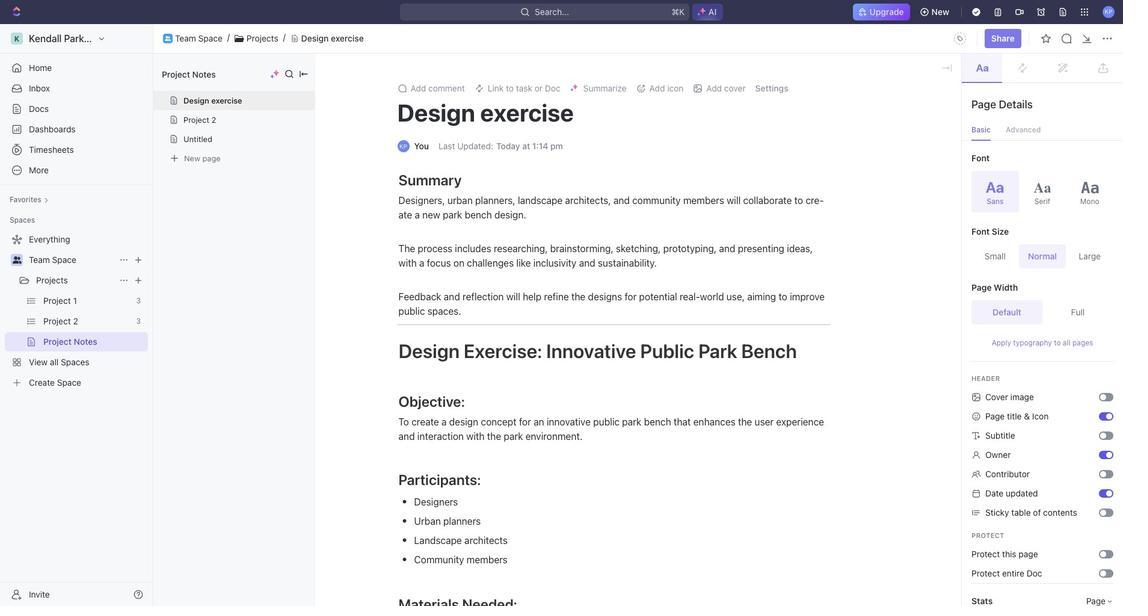 Task type: describe. For each thing, give the bounding box(es) containing it.
page for page details
[[972, 98, 997, 111]]

summarize button
[[566, 80, 632, 97]]

home
[[29, 63, 52, 73]]

and left presenting
[[719, 243, 736, 254]]

landscape architects
[[414, 535, 508, 546]]

a inside designers, urban planners, landscape architects, and community members will collaborate to cre ate a new park bench design.
[[415, 209, 420, 220]]

kendall
[[29, 33, 62, 44]]

refine
[[544, 291, 569, 302]]

add comment
[[411, 83, 465, 93]]

team space link for user group icon in the sidebar navigation
[[29, 250, 114, 270]]

page width
[[972, 282, 1019, 293]]

sketching,
[[616, 243, 661, 254]]

add for add comment
[[411, 83, 426, 93]]

innovative
[[547, 416, 591, 427]]

sticky
[[986, 507, 1010, 518]]

owner
[[986, 450, 1011, 460]]

1 vertical spatial doc
[[1027, 568, 1043, 578]]

page for page title & icon
[[986, 411, 1005, 421]]

that
[[674, 416, 691, 427]]

protect this page
[[972, 549, 1039, 559]]

date updated
[[986, 488, 1039, 498]]

public inside to create a design concept for an innovative public park bench that enhances the user experience and interaction with the park environment.
[[593, 416, 620, 427]]

docs link
[[5, 99, 148, 119]]

link to task or doc
[[488, 83, 561, 93]]

ai button
[[693, 4, 724, 20]]

sans
[[987, 197, 1004, 206]]

1 vertical spatial park
[[622, 416, 642, 427]]

protect for protect
[[972, 531, 1005, 539]]

page title & icon
[[986, 411, 1049, 421]]

exercise for project 2
[[211, 96, 242, 105]]

details
[[999, 98, 1033, 111]]

user group image inside sidebar navigation
[[12, 256, 21, 264]]

font size
[[972, 226, 1009, 237]]

search...
[[535, 7, 569, 17]]

create
[[29, 377, 55, 388]]

0 horizontal spatial projects link
[[36, 271, 114, 290]]

doc inside link to task or doc dropdown button
[[545, 83, 561, 93]]

untitled
[[184, 134, 212, 144]]

for inside "feedback and reflection will help refine the designs for potential real-world use, aiming to improve public spaces."
[[625, 291, 637, 302]]

cre
[[806, 195, 824, 206]]

subtitle
[[986, 430, 1016, 441]]

bench inside to create a design concept for an innovative public park bench that enhances the user experience and interaction with the park environment.
[[644, 416, 671, 427]]

or
[[535, 83, 543, 93]]

project 1
[[43, 296, 77, 306]]

to inside designers, urban planners, landscape architects, and community members will collaborate to cre ate a new park bench design.
[[795, 195, 804, 206]]

protect for protect entire doc
[[972, 568, 1000, 578]]

like
[[517, 258, 531, 268]]

2 inside sidebar navigation
[[73, 316, 78, 326]]

cover
[[986, 392, 1009, 402]]

team inside sidebar navigation
[[29, 255, 50, 265]]

ideas,
[[787, 243, 813, 254]]

typography
[[1014, 338, 1052, 347]]

designers, urban planners, landscape architects, and community members will collaborate to cre ate a new park bench design.
[[399, 195, 824, 220]]

favorites button
[[5, 193, 53, 207]]

⌘k
[[672, 7, 685, 17]]

to create a design concept for an innovative public park bench that enhances the user experience and interaction with the park environment.
[[399, 416, 827, 442]]

environment.
[[526, 431, 583, 442]]

ai
[[709, 7, 717, 17]]

will inside "feedback and reflection will help refine the designs for potential real-world use, aiming to improve public spaces."
[[507, 291, 521, 302]]

1 horizontal spatial design exercise
[[301, 33, 364, 43]]

collaborate
[[744, 195, 792, 206]]

for inside to create a design concept for an innovative public park bench that enhances the user experience and interaction with the park environment.
[[519, 416, 531, 427]]

world
[[700, 291, 724, 302]]

protect for protect this page
[[972, 549, 1000, 559]]

design.
[[495, 209, 526, 220]]

1 horizontal spatial projects link
[[247, 33, 278, 44]]

cover
[[725, 83, 746, 93]]

presenting
[[738, 243, 785, 254]]

potential
[[639, 291, 678, 302]]

normal
[[1029, 251, 1057, 261]]

serif
[[1035, 197, 1051, 206]]

protect entire doc
[[972, 568, 1043, 578]]

2 vertical spatial space
[[57, 377, 81, 388]]

1 horizontal spatial projects
[[247, 33, 278, 43]]

entire
[[1003, 568, 1025, 578]]

project 1 link
[[43, 291, 131, 311]]

add for add icon
[[650, 83, 665, 93]]

1 vertical spatial members
[[467, 554, 508, 565]]

0 horizontal spatial kp
[[400, 143, 408, 150]]

urban
[[414, 516, 441, 527]]

projects inside sidebar navigation
[[36, 275, 68, 285]]

workspace
[[99, 33, 149, 44]]

font for font
[[972, 153, 990, 163]]

community
[[414, 554, 464, 565]]

3 for 2
[[136, 317, 141, 326]]

cover image
[[986, 392, 1034, 402]]

full
[[1072, 307, 1085, 317]]

0 vertical spatial all
[[1063, 338, 1071, 347]]

large
[[1079, 251, 1101, 261]]

pm
[[551, 141, 563, 151]]

1 horizontal spatial exercise
[[331, 33, 364, 43]]

design
[[449, 416, 479, 427]]

table
[[1012, 507, 1031, 518]]

help
[[523, 291, 542, 302]]

summarize
[[584, 83, 627, 93]]

with inside the process includes researching, brainstorming, sketching, prototyping, and presenting ideas, with a focus on challenges like inclusivity and sustainability.
[[399, 258, 417, 268]]

width
[[994, 282, 1019, 293]]

k
[[14, 34, 19, 43]]

1 horizontal spatial project 2
[[184, 115, 216, 125]]

park
[[699, 339, 738, 362]]

contents
[[1044, 507, 1078, 518]]

font for font size
[[972, 226, 990, 237]]

create space
[[29, 377, 81, 388]]

reflection
[[463, 291, 504, 302]]

0 vertical spatial team
[[175, 33, 196, 43]]

page for page width
[[972, 282, 992, 293]]

exercise for designers, urban planners, landscape architects, and community members will collaborate to cre ate a new park bench design.
[[480, 98, 574, 126]]

bench inside designers, urban planners, landscape architects, and community members will collaborate to cre ate a new park bench design.
[[465, 209, 492, 220]]

at
[[523, 141, 530, 151]]

size
[[992, 226, 1009, 237]]

2 vertical spatial park
[[504, 431, 523, 442]]

space for team space link corresponding to user group icon in the sidebar navigation
[[52, 255, 76, 265]]

kendall parks's workspace, , element
[[11, 33, 23, 45]]

bench
[[742, 339, 797, 362]]

task
[[516, 83, 533, 93]]

community
[[633, 195, 681, 206]]

park inside designers, urban planners, landscape architects, and community members will collaborate to cre ate a new park bench design.
[[443, 209, 462, 220]]

more
[[29, 165, 49, 175]]

new for new
[[932, 7, 950, 17]]

will inside designers, urban planners, landscape architects, and community members will collaborate to cre ate a new park bench design.
[[727, 195, 741, 206]]

researching,
[[494, 243, 548, 254]]

real-
[[680, 291, 700, 302]]

designers
[[414, 497, 458, 507]]

sticky table of contents
[[986, 507, 1078, 518]]

objective:
[[399, 393, 465, 410]]

design exercise for project 2
[[184, 96, 242, 105]]

team space for team space link associated with user group icon to the right
[[175, 33, 223, 43]]

feedback
[[399, 291, 441, 302]]

page details
[[972, 98, 1033, 111]]



Task type: vqa. For each thing, say whether or not it's contained in the screenshot.
the top with
yes



Task type: locate. For each thing, give the bounding box(es) containing it.
team space link
[[175, 33, 223, 44], [29, 250, 114, 270]]

0 vertical spatial park
[[443, 209, 462, 220]]

image
[[1011, 392, 1034, 402]]

last updated: today at 1:14 pm
[[439, 141, 563, 151]]

2 horizontal spatial park
[[622, 416, 642, 427]]

projects link
[[247, 33, 278, 44], [36, 271, 114, 290]]

community members
[[414, 554, 508, 565]]

project 2 up untitled
[[184, 115, 216, 125]]

1 horizontal spatial team space link
[[175, 33, 223, 44]]

1:14
[[533, 141, 548, 151]]

apply
[[992, 338, 1012, 347]]

a inside the process includes researching, brainstorming, sketching, prototyping, and presenting ideas, with a focus on challenges like inclusivity and sustainability.
[[419, 258, 425, 268]]

includes
[[455, 243, 492, 254]]

protect
[[972, 531, 1005, 539], [972, 549, 1000, 559], [972, 568, 1000, 578]]

0 horizontal spatial team space link
[[29, 250, 114, 270]]

0 horizontal spatial user group image
[[12, 256, 21, 264]]

0 horizontal spatial public
[[399, 306, 425, 317]]

tree inside sidebar navigation
[[5, 230, 148, 392]]

0 vertical spatial project notes
[[162, 69, 216, 79]]

space
[[198, 33, 223, 43], [52, 255, 76, 265], [57, 377, 81, 388]]

add
[[411, 83, 426, 93], [650, 83, 665, 93], [707, 83, 722, 93]]

inbox link
[[5, 79, 148, 98]]

0 horizontal spatial team space
[[29, 255, 76, 265]]

2
[[212, 115, 216, 125], [73, 316, 78, 326]]

project for project notes 'link'
[[43, 336, 72, 347]]

and up spaces.
[[444, 291, 460, 302]]

bench down planners,
[[465, 209, 492, 220]]

park down the concept
[[504, 431, 523, 442]]

park left the that
[[622, 416, 642, 427]]

timesheets link
[[5, 140, 148, 159]]

bench left the that
[[644, 416, 671, 427]]

focus
[[427, 258, 451, 268]]

new
[[932, 7, 950, 17], [184, 153, 200, 163]]

comment
[[429, 83, 465, 93]]

upgrade
[[870, 7, 904, 17]]

view all spaces
[[29, 357, 89, 367]]

tree containing everything
[[5, 230, 148, 392]]

2 horizontal spatial exercise
[[480, 98, 574, 126]]

1 vertical spatial spaces
[[61, 357, 89, 367]]

project for project 2 link
[[43, 316, 71, 326]]

1 horizontal spatial with
[[467, 431, 485, 442]]

all left pages
[[1063, 338, 1071, 347]]

upgrade link
[[853, 4, 910, 20]]

parks's
[[64, 33, 97, 44]]

contributor
[[986, 469, 1030, 479]]

add left comment
[[411, 83, 426, 93]]

sidebar navigation
[[0, 24, 156, 606]]

a left focus at the left top of page
[[419, 258, 425, 268]]

1 horizontal spatial page
[[1019, 549, 1039, 559]]

the right refine
[[572, 291, 586, 302]]

everything
[[29, 234, 70, 244]]

0 horizontal spatial for
[[519, 416, 531, 427]]

1 vertical spatial a
[[419, 258, 425, 268]]

0 horizontal spatial will
[[507, 291, 521, 302]]

add left cover
[[707, 83, 722, 93]]

1 vertical spatial page
[[1019, 549, 1039, 559]]

project inside project notes 'link'
[[43, 336, 72, 347]]

docs
[[29, 104, 49, 114]]

new right upgrade
[[932, 7, 950, 17]]

0 horizontal spatial members
[[467, 554, 508, 565]]

architects,
[[565, 195, 611, 206]]

3 for 1
[[136, 296, 141, 305]]

kp button
[[1100, 2, 1119, 22]]

project notes inside 'link'
[[43, 336, 97, 347]]

to
[[399, 416, 409, 427]]

3 add from the left
[[707, 83, 722, 93]]

view
[[29, 357, 48, 367]]

0 vertical spatial team space
[[175, 33, 223, 43]]

new down untitled
[[184, 153, 200, 163]]

planners,
[[475, 195, 516, 206]]

to right typography
[[1055, 338, 1061, 347]]

0 vertical spatial user group image
[[165, 36, 171, 41]]

for left 'an' on the left of page
[[519, 416, 531, 427]]

will left help
[[507, 291, 521, 302]]

public right innovative
[[593, 416, 620, 427]]

members inside designers, urban planners, landscape architects, and community members will collaborate to cre ate a new park bench design.
[[684, 195, 725, 206]]

page right this at bottom right
[[1019, 549, 1039, 559]]

project 2 inside project 2 link
[[43, 316, 78, 326]]

and right architects,
[[614, 195, 630, 206]]

interaction
[[418, 431, 464, 442]]

with inside to create a design concept for an innovative public park bench that enhances the user experience and interaction with the park environment.
[[467, 431, 485, 442]]

to inside dropdown button
[[506, 83, 514, 93]]

0 horizontal spatial project notes
[[43, 336, 97, 347]]

and inside designers, urban planners, landscape architects, and community members will collaborate to cre ate a new park bench design.
[[614, 195, 630, 206]]

0 vertical spatial projects
[[247, 33, 278, 43]]

1 horizontal spatial the
[[572, 291, 586, 302]]

team space for team space link corresponding to user group icon in the sidebar navigation
[[29, 255, 76, 265]]

members right community
[[684, 195, 725, 206]]

project inside project 1 link
[[43, 296, 71, 306]]

0 horizontal spatial notes
[[74, 336, 97, 347]]

and down to at the left of the page
[[399, 431, 415, 442]]

and inside to create a design concept for an innovative public park bench that enhances the user experience and interaction with the park environment.
[[399, 431, 415, 442]]

1 vertical spatial space
[[52, 255, 76, 265]]

everything link
[[5, 230, 146, 249]]

0 vertical spatial notes
[[192, 69, 216, 79]]

team space link for user group icon to the right
[[175, 33, 223, 44]]

1 font from the top
[[972, 153, 990, 163]]

for right designs
[[625, 291, 637, 302]]

the left user
[[738, 416, 753, 427]]

1 horizontal spatial new
[[932, 7, 950, 17]]

the inside "feedback and reflection will help refine the designs for potential real-world use, aiming to improve public spaces."
[[572, 291, 586, 302]]

0 horizontal spatial projects
[[36, 275, 68, 285]]

spaces up "create space" link
[[61, 357, 89, 367]]

1 horizontal spatial public
[[593, 416, 620, 427]]

2 vertical spatial protect
[[972, 568, 1000, 578]]

0 vertical spatial bench
[[465, 209, 492, 220]]

0 vertical spatial for
[[625, 291, 637, 302]]

0 horizontal spatial project 2
[[43, 316, 78, 326]]

project 2 down project 1
[[43, 316, 78, 326]]

new
[[423, 209, 441, 220]]

kendall parks's workspace
[[29, 33, 149, 44]]

and
[[614, 195, 630, 206], [719, 243, 736, 254], [579, 258, 596, 268], [444, 291, 460, 302], [399, 431, 415, 442]]

0 vertical spatial page
[[203, 153, 221, 163]]

prototyping,
[[664, 243, 717, 254]]

team space inside sidebar navigation
[[29, 255, 76, 265]]

0 vertical spatial members
[[684, 195, 725, 206]]

dashboards link
[[5, 120, 148, 139]]

1 vertical spatial 2
[[73, 316, 78, 326]]

spaces down favorites
[[10, 215, 35, 224]]

0 vertical spatial project 2
[[184, 115, 216, 125]]

project for project 1 link
[[43, 296, 71, 306]]

1 horizontal spatial 2
[[212, 115, 216, 125]]

1 horizontal spatial doc
[[1027, 568, 1043, 578]]

&
[[1025, 411, 1030, 421]]

challenges
[[467, 258, 514, 268]]

project 2 link
[[43, 312, 131, 331]]

0 horizontal spatial page
[[203, 153, 221, 163]]

urban planners
[[414, 516, 481, 527]]

with down design
[[467, 431, 485, 442]]

3 protect from the top
[[972, 568, 1000, 578]]

dropdown menu image
[[951, 29, 970, 48]]

0 horizontal spatial 2
[[73, 316, 78, 326]]

this
[[1003, 549, 1017, 559]]

will left collaborate
[[727, 195, 741, 206]]

1 vertical spatial notes
[[74, 336, 97, 347]]

page down "cover"
[[986, 411, 1005, 421]]

all inside sidebar navigation
[[50, 357, 59, 367]]

1 horizontal spatial team
[[175, 33, 196, 43]]

2 protect from the top
[[972, 549, 1000, 559]]

the
[[399, 243, 415, 254]]

to right the aiming
[[779, 291, 788, 302]]

concept
[[481, 416, 517, 427]]

new for new page
[[184, 153, 200, 163]]

2 3 from the top
[[136, 317, 141, 326]]

tree
[[5, 230, 148, 392]]

page up basic
[[972, 98, 997, 111]]

0 vertical spatial doc
[[545, 83, 561, 93]]

0 vertical spatial the
[[572, 291, 586, 302]]

new page
[[184, 153, 221, 163]]

members down 'architects'
[[467, 554, 508, 565]]

will
[[727, 195, 741, 206], [507, 291, 521, 302]]

landscape
[[518, 195, 563, 206]]

notes inside 'link'
[[74, 336, 97, 347]]

1 vertical spatial new
[[184, 153, 200, 163]]

page down untitled
[[203, 153, 221, 163]]

1 horizontal spatial members
[[684, 195, 725, 206]]

2 add from the left
[[650, 83, 665, 93]]

1 vertical spatial protect
[[972, 549, 1000, 559]]

spaces
[[10, 215, 35, 224], [61, 357, 89, 367]]

projects
[[247, 33, 278, 43], [36, 275, 68, 285]]

2 vertical spatial page
[[986, 411, 1005, 421]]

1 horizontal spatial spaces
[[61, 357, 89, 367]]

2 vertical spatial the
[[487, 431, 501, 442]]

icon
[[668, 83, 684, 93]]

view all spaces link
[[5, 353, 146, 372]]

mono
[[1081, 197, 1100, 206]]

0 horizontal spatial new
[[184, 153, 200, 163]]

doc right entire
[[1027, 568, 1043, 578]]

brainstorming,
[[550, 243, 614, 254]]

use,
[[727, 291, 745, 302]]

0 horizontal spatial with
[[399, 258, 417, 268]]

icon
[[1033, 411, 1049, 421]]

public
[[399, 306, 425, 317], [593, 416, 620, 427]]

and down brainstorming,
[[579, 258, 596, 268]]

1 vertical spatial all
[[50, 357, 59, 367]]

1 vertical spatial the
[[738, 416, 753, 427]]

1 horizontal spatial project notes
[[162, 69, 216, 79]]

font left size
[[972, 226, 990, 237]]

and inside "feedback and reflection will help refine the designs for potential real-world use, aiming to improve public spaces."
[[444, 291, 460, 302]]

new inside button
[[932, 7, 950, 17]]

font
[[972, 153, 990, 163], [972, 226, 990, 237]]

park down urban
[[443, 209, 462, 220]]

1 horizontal spatial all
[[1063, 338, 1071, 347]]

updated:
[[458, 141, 494, 151]]

0 vertical spatial a
[[415, 209, 420, 220]]

0 vertical spatial 3
[[136, 296, 141, 305]]

1 horizontal spatial user group image
[[165, 36, 171, 41]]

add left icon
[[650, 83, 665, 93]]

add for add cover
[[707, 83, 722, 93]]

public inside "feedback and reflection will help refine the designs for potential real-world use, aiming to improve public spaces."
[[399, 306, 425, 317]]

1 vertical spatial will
[[507, 291, 521, 302]]

design
[[301, 33, 329, 43], [184, 96, 209, 105], [398, 98, 475, 126], [399, 339, 460, 362]]

1 horizontal spatial bench
[[644, 416, 671, 427]]

1 vertical spatial bench
[[644, 416, 671, 427]]

timesheets
[[29, 144, 74, 155]]

to inside "feedback and reflection will help refine the designs for potential real-world use, aiming to improve public spaces."
[[779, 291, 788, 302]]

2 down 1
[[73, 316, 78, 326]]

1 vertical spatial project 2
[[43, 316, 78, 326]]

1 vertical spatial projects
[[36, 275, 68, 285]]

public
[[641, 339, 695, 362]]

kp inside 'kp' dropdown button
[[1105, 8, 1113, 15]]

settings
[[756, 83, 789, 93]]

all
[[1063, 338, 1071, 347], [50, 357, 59, 367]]

page left width
[[972, 282, 992, 293]]

0 vertical spatial 2
[[212, 115, 216, 125]]

1 vertical spatial page
[[972, 282, 992, 293]]

with down the
[[399, 258, 417, 268]]

a up "interaction"
[[442, 416, 447, 427]]

1 3 from the top
[[136, 296, 141, 305]]

to left "cre" on the top right of the page
[[795, 195, 804, 206]]

a inside to create a design concept for an innovative public park bench that enhances the user experience and interaction with the park environment.
[[442, 416, 447, 427]]

0 vertical spatial spaces
[[10, 215, 35, 224]]

1 horizontal spatial park
[[504, 431, 523, 442]]

project inside project 2 link
[[43, 316, 71, 326]]

design exercise: innovative public park bench
[[399, 339, 797, 362]]

1 horizontal spatial notes
[[192, 69, 216, 79]]

0 horizontal spatial doc
[[545, 83, 561, 93]]

protect left this at bottom right
[[972, 549, 1000, 559]]

innovative
[[546, 339, 636, 362]]

protect down sticky
[[972, 531, 1005, 539]]

font down basic
[[972, 153, 990, 163]]

default
[[993, 307, 1022, 317]]

0 vertical spatial new
[[932, 7, 950, 17]]

architects
[[465, 535, 508, 546]]

to right link
[[506, 83, 514, 93]]

0 horizontal spatial team
[[29, 255, 50, 265]]

1 vertical spatial for
[[519, 416, 531, 427]]

experience
[[777, 416, 825, 427]]

1 horizontal spatial add
[[650, 83, 665, 93]]

public down feedback
[[399, 306, 425, 317]]

1 vertical spatial public
[[593, 416, 620, 427]]

1 vertical spatial team space link
[[29, 250, 114, 270]]

3 up project notes 'link'
[[136, 317, 141, 326]]

user group image
[[165, 36, 171, 41], [12, 256, 21, 264]]

urban
[[448, 195, 473, 206]]

design exercise for designers, urban planners, landscape architects, and community members will collaborate to cre ate a new park bench design.
[[398, 98, 574, 126]]

1 vertical spatial kp
[[400, 143, 408, 150]]

0 horizontal spatial the
[[487, 431, 501, 442]]

inclusivity
[[534, 258, 577, 268]]

the down the concept
[[487, 431, 501, 442]]

1 horizontal spatial kp
[[1105, 8, 1113, 15]]

aiming
[[748, 291, 776, 302]]

all right view
[[50, 357, 59, 367]]

0 vertical spatial team space link
[[175, 33, 223, 44]]

home link
[[5, 58, 148, 78]]

0 horizontal spatial bench
[[465, 209, 492, 220]]

1 horizontal spatial for
[[625, 291, 637, 302]]

2 font from the top
[[972, 226, 990, 237]]

0 vertical spatial space
[[198, 33, 223, 43]]

1 protect from the top
[[972, 531, 1005, 539]]

2 horizontal spatial the
[[738, 416, 753, 427]]

process
[[418, 243, 453, 254]]

0 vertical spatial protect
[[972, 531, 1005, 539]]

0 vertical spatial will
[[727, 195, 741, 206]]

space for team space link associated with user group icon to the right
[[198, 33, 223, 43]]

2 horizontal spatial design exercise
[[398, 98, 574, 126]]

0 horizontal spatial design exercise
[[184, 96, 242, 105]]

the
[[572, 291, 586, 302], [738, 416, 753, 427], [487, 431, 501, 442]]

link
[[488, 83, 504, 93]]

2 vertical spatial a
[[442, 416, 447, 427]]

0 vertical spatial kp
[[1105, 8, 1113, 15]]

header
[[972, 374, 1001, 382]]

protect down protect this page
[[972, 568, 1000, 578]]

2 up untitled
[[212, 115, 216, 125]]

a left new on the top left
[[415, 209, 420, 220]]

1 vertical spatial team space
[[29, 255, 76, 265]]

3 right project 1 link
[[136, 296, 141, 305]]

0 horizontal spatial spaces
[[10, 215, 35, 224]]

improve
[[790, 291, 825, 302]]

project notes link
[[43, 332, 146, 351]]

0 horizontal spatial exercise
[[211, 96, 242, 105]]

1 vertical spatial font
[[972, 226, 990, 237]]

small
[[985, 251, 1006, 261]]

ate
[[399, 195, 824, 220]]

1 add from the left
[[411, 83, 426, 93]]

doc right or
[[545, 83, 561, 93]]

0 horizontal spatial park
[[443, 209, 462, 220]]



